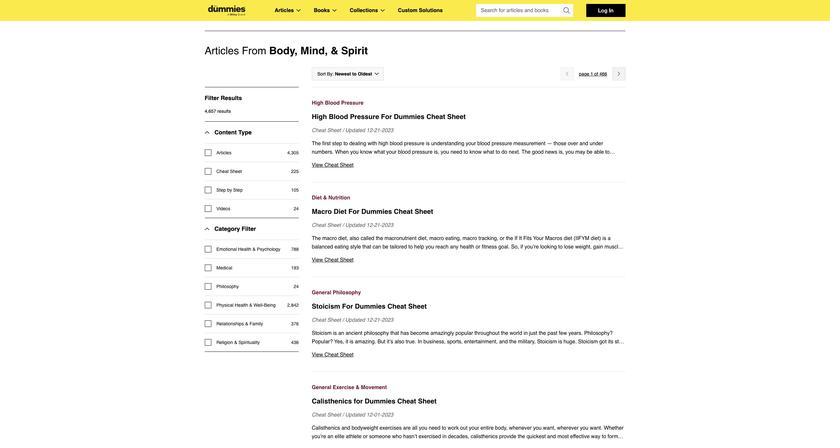 Task type: vqa. For each thing, say whether or not it's contained in the screenshot.
762
no



Task type: locate. For each thing, give the bounding box(es) containing it.
0 vertical spatial be
[[587, 149, 593, 155]]

3 2023 from the top
[[382, 318, 394, 323]]

look
[[571, 158, 581, 164]]

the right find
[[557, 166, 564, 172]]

high down sort on the top left of page
[[312, 100, 324, 106]]

24 down 193
[[294, 284, 299, 289]]

2023 for blood
[[382, 128, 394, 134]]

1 horizontal spatial is,
[[559, 149, 564, 155]]

2 vertical spatial view cheat sheet link
[[312, 351, 626, 359]]

4 12- from the top
[[367, 412, 374, 418]]

/ for blood
[[343, 128, 344, 134]]

21- down macro diet for dummies cheat sheet on the top
[[374, 223, 382, 228]]

1 vertical spatial also
[[350, 236, 359, 242]]

/
[[343, 128, 344, 134], [343, 223, 344, 228], [343, 318, 344, 323], [343, 412, 344, 418]]

diet down nutrition
[[334, 208, 347, 216]]

0 vertical spatial for
[[381, 113, 392, 121]]

1 cheat sheet / updated 12-21-2023 from the top
[[312, 128, 394, 134]]

1 vertical spatial articles
[[205, 44, 239, 57]]

the up balanced
[[312, 236, 321, 242]]

1 horizontal spatial need
[[451, 149, 463, 155]]

updated
[[345, 128, 365, 134], [345, 223, 365, 228], [345, 318, 365, 323], [345, 412, 365, 418]]

the up 'can'
[[376, 236, 383, 242]]

of right 1
[[595, 71, 599, 77]]

eating up 'personalized'
[[518, 253, 533, 259]]

2 macro from the left
[[430, 236, 444, 242]]

24 for philosophy
[[294, 284, 299, 289]]

1 vertical spatial view
[[312, 257, 323, 263]]

updated left the 01-
[[345, 412, 365, 418]]

1 vertical spatial view cheat sheet
[[312, 257, 354, 263]]

3 12- from the top
[[367, 318, 374, 323]]

1 vertical spatial a
[[608, 236, 611, 242]]

1 horizontal spatial diet
[[334, 208, 347, 216]]

2 21- from the top
[[374, 223, 382, 228]]

1 vertical spatial eating
[[518, 253, 533, 259]]

you
[[531, 158, 540, 164]]

1 vertical spatial general
[[312, 385, 332, 391]]

0 horizontal spatial is,
[[434, 149, 440, 155]]

simply
[[334, 253, 349, 259]]

the for macro diet for dummies cheat sheet
[[312, 236, 321, 242]]

1 horizontal spatial know
[[470, 149, 482, 155]]

with
[[368, 141, 377, 147]]

if
[[392, 166, 395, 172], [521, 244, 523, 250]]

1 is, from the left
[[434, 149, 440, 155]]

blood down the high blood pressure
[[329, 113, 348, 121]]

if
[[515, 236, 518, 242]]

12- down stoicism for dummies cheat sheet
[[367, 318, 374, 323]]

1 horizontal spatial this
[[595, 253, 603, 259]]

high for high blood pressure
[[312, 100, 324, 106]]

group
[[476, 4, 573, 17]]

for right look
[[582, 158, 588, 164]]

0 vertical spatial eating
[[335, 244, 349, 250]]

carbohydrate,
[[387, 261, 419, 267]]

covered.
[[565, 253, 585, 259]]

for inside high blood pressure for dummies cheat sheet link
[[381, 113, 392, 121]]

general for calisthenics for dummies cheat sheet
[[312, 385, 332, 391]]

3 macro from the left
[[463, 236, 477, 242]]

& left family
[[245, 321, 248, 327]]

0 vertical spatial is
[[426, 141, 430, 147]]

is right diet)
[[603, 236, 607, 242]]

the down measurement
[[522, 149, 531, 155]]

diet, up help
[[418, 236, 428, 242]]

1 vertical spatial is
[[603, 236, 607, 242]]

1 vertical spatial be
[[383, 244, 389, 250]]

eating,
[[446, 236, 461, 242]]

for right targets
[[562, 261, 569, 267]]

religion & spirituality
[[217, 340, 260, 345]]

0 vertical spatial general
[[312, 290, 332, 296]]

21- for for
[[374, 128, 382, 134]]

be right may
[[587, 149, 593, 155]]

you
[[350, 149, 359, 155], [441, 149, 449, 155], [566, 149, 574, 155], [396, 166, 405, 172], [426, 244, 434, 250], [555, 253, 564, 259], [312, 261, 320, 267], [438, 261, 447, 267]]

0 vertical spatial by
[[450, 158, 455, 164]]

/ down the general philosophy
[[343, 318, 344, 323]]

collections
[[350, 8, 378, 13]]

0 horizontal spatial eating
[[335, 244, 349, 250]]

21-
[[374, 128, 382, 134], [374, 223, 382, 228], [374, 318, 382, 323]]

2 vertical spatial for
[[342, 303, 353, 311]]

0 horizontal spatial what
[[374, 149, 385, 155]]

0 horizontal spatial know
[[360, 149, 373, 155]]

health
[[460, 244, 475, 250]]

2,842
[[287, 303, 299, 308]]

you down 'get'
[[312, 261, 320, 267]]

1 vertical spatial blood
[[329, 113, 348, 121]]

105
[[291, 188, 299, 193]]

view for stoicism for dummies cheat sheet
[[312, 352, 323, 358]]

also inside 'the first step to dealing with high blood pressure is understanding your blood pressure measurement — those over and under numbers. when you know what your blood pressure is, you need to know what to do next. the good news is, you may be able to prevent high blood pressure or reduce your blood pressure by making some lifestyle changes. you also need to look for signs of resistant high blood pressure, and if you need high blood pressure medication, consult a physician to find the right medication for you.'
[[541, 158, 551, 164]]

your right reduce
[[402, 158, 412, 164]]

0 vertical spatial pressure
[[341, 100, 364, 106]]

1 horizontal spatial be
[[587, 149, 593, 155]]

also up style
[[350, 236, 359, 242]]

12- down calisthenics for dummies cheat sheet at the bottom of the page
[[367, 412, 374, 418]]

1 21- from the top
[[374, 128, 382, 134]]

open book categories image
[[333, 9, 337, 12]]

for up cheat sheet / updated 12-01-2023
[[354, 398, 363, 406]]

1 step from the left
[[217, 188, 226, 193]]

1 vertical spatial by
[[227, 188, 232, 193]]

the left first
[[312, 141, 321, 147]]

health for physical
[[235, 303, 248, 308]]

right
[[565, 166, 576, 172]]

log
[[598, 7, 608, 13]]

12- up called
[[367, 223, 374, 228]]

view cheat sheet link for cheat
[[312, 161, 626, 170]]

0 horizontal spatial reach
[[436, 244, 449, 250]]

a up "muscle,"
[[608, 236, 611, 242]]

1 updated from the top
[[345, 128, 365, 134]]

view for macro diet for dummies cheat sheet
[[312, 257, 323, 263]]

/ down calisthenics
[[343, 412, 344, 418]]

0 vertical spatial the
[[312, 141, 321, 147]]

1 horizontal spatial macro
[[430, 236, 444, 242]]

0 horizontal spatial also
[[350, 236, 359, 242]]

21- up with
[[374, 128, 382, 134]]

for left you.
[[604, 166, 610, 172]]

general up stoicism
[[312, 290, 332, 296]]

2 vertical spatial need
[[406, 166, 418, 172]]

3 view cheat sheet from the top
[[312, 352, 354, 358]]

find
[[547, 166, 555, 172]]

2 vertical spatial view
[[312, 352, 323, 358]]

cookie consent banner dialog
[[0, 423, 831, 447]]

1 vertical spatial health
[[235, 303, 248, 308]]

eating up simply
[[335, 244, 349, 250]]

consult
[[495, 166, 512, 172]]

1 vertical spatial high
[[312, 113, 327, 121]]

the for high blood pressure for dummies cheat sheet
[[312, 141, 321, 147]]

updated for for
[[345, 412, 365, 418]]

0 horizontal spatial be
[[383, 244, 389, 250]]

2 diet, from the left
[[418, 236, 428, 242]]

0 vertical spatial blood
[[325, 100, 340, 106]]

1 12- from the top
[[367, 128, 374, 134]]

2 view from the top
[[312, 257, 323, 263]]

blood for high blood pressure for dummies cheat sheet
[[329, 113, 348, 121]]

2023 up macronutrient
[[382, 223, 394, 228]]

2 high from the top
[[312, 113, 327, 121]]

24 down 105
[[294, 206, 299, 211]]

and left fat
[[421, 261, 429, 267]]

0 vertical spatial a
[[513, 166, 516, 172]]

1 vertical spatial need
[[552, 158, 564, 164]]

0 horizontal spatial diet,
[[338, 236, 348, 242]]

goal.
[[499, 244, 510, 250]]

cheat sheet / updated 12-21-2023 down stoicism for dummies cheat sheet
[[312, 318, 394, 323]]

2 vertical spatial articles
[[217, 150, 232, 155]]

2 12- from the top
[[367, 223, 374, 228]]

1 horizontal spatial your
[[402, 158, 412, 164]]

for
[[582, 158, 588, 164], [604, 166, 610, 172], [562, 261, 569, 267], [354, 398, 363, 406]]

emotional
[[217, 247, 237, 252]]

1 vertical spatial cheat sheet / updated 12-21-2023
[[312, 223, 394, 228]]

4 2023 from the top
[[382, 412, 394, 418]]

what up the some
[[484, 149, 495, 155]]

if inside 'the first step to dealing with high blood pressure is understanding your blood pressure measurement — those over and under numbers. when you know what your blood pressure is, you need to know what to do next. the good news is, you may be able to prevent high blood pressure or reduce your blood pressure by making some lifestyle changes. you also need to look for signs of resistant high blood pressure, and if you need high blood pressure medication, consult a physician to find the right medication for you.'
[[392, 166, 395, 172]]

news
[[545, 149, 558, 155]]

1 view from the top
[[312, 162, 323, 168]]

oldest
[[358, 71, 372, 77]]

0 vertical spatial health
[[238, 247, 251, 252]]

0 vertical spatial articles
[[275, 8, 294, 13]]

0 horizontal spatial step
[[217, 188, 226, 193]]

2 / from the top
[[343, 223, 344, 228]]

reach up throughout on the right bottom of the page
[[436, 244, 449, 250]]

0 horizontal spatial if
[[392, 166, 395, 172]]

category filter
[[215, 226, 256, 232]]

cheat sheet / updated 12-21-2023 for dummies
[[312, 318, 394, 323]]

3 view from the top
[[312, 352, 323, 358]]

21- for dummies
[[374, 223, 382, 228]]

2 cheat sheet / updated 12-21-2023 from the top
[[312, 223, 394, 228]]

of inside page 1 of 466 button
[[595, 71, 599, 77]]

0 horizontal spatial need
[[406, 166, 418, 172]]

philosophy up stoicism
[[333, 290, 361, 296]]

0 vertical spatial cheat sheet / updated 12-21-2023
[[312, 128, 394, 134]]

1 / from the top
[[343, 128, 344, 134]]

health right emotional
[[238, 247, 251, 252]]

of inside 'the first step to dealing with high blood pressure is understanding your blood pressure measurement — those over and under numbers. when you know what your blood pressure is, you need to know what to do next. the good news is, you may be able to prevent high blood pressure or reduce your blood pressure by making some lifestyle changes. you also need to look for signs of resistant high blood pressure, and if you need high blood pressure medication, consult a physician to find the right medication for you.'
[[603, 158, 608, 164]]

1 vertical spatial filter
[[242, 226, 256, 232]]

filter up 4,657
[[205, 95, 219, 101]]

2 horizontal spatial need
[[552, 158, 564, 164]]

1 view cheat sheet from the top
[[312, 162, 354, 168]]

the macro diet, also called the macronutrient diet, macro eating, macro tracking, or the if it fits your macros diet (iifym diet) is a balanced eating style that can be tailored to help you reach any health or fitness goal. so, if you're looking to lose weight, gain muscle, get fit, or simply feel stronger and more focused throughout the day, this evidence-based eating plan has you covered. on this program, you track the amount of protein, carbohydrate, and fat you consume each day to reach personalized targets for optimal health.
[[312, 236, 626, 267]]

if down reduce
[[392, 166, 395, 172]]

0 vertical spatial reach
[[436, 244, 449, 250]]

the down simply
[[335, 261, 342, 267]]

0 vertical spatial view cheat sheet link
[[312, 161, 626, 170]]

(iifym
[[574, 236, 590, 242]]

0 horizontal spatial is
[[426, 141, 430, 147]]

/ down nutrition
[[343, 223, 344, 228]]

health right physical
[[235, 303, 248, 308]]

0 horizontal spatial this
[[470, 253, 478, 259]]

of right "signs"
[[603, 158, 608, 164]]

movement
[[361, 385, 387, 391]]

medication,
[[467, 166, 494, 172]]

2 general from the top
[[312, 385, 332, 391]]

12- up with
[[367, 128, 374, 134]]

3 cheat sheet / updated 12-21-2023 from the top
[[312, 318, 394, 323]]

1 horizontal spatial filter
[[242, 226, 256, 232]]

or right fit,
[[328, 253, 332, 259]]

filter up emotional health & psychology
[[242, 226, 256, 232]]

view cheat sheet link
[[312, 161, 626, 170], [312, 256, 626, 264], [312, 351, 626, 359]]

diet,
[[338, 236, 348, 242], [418, 236, 428, 242]]

called
[[361, 236, 375, 242]]

articles for books
[[275, 8, 294, 13]]

1 24 from the top
[[294, 206, 299, 211]]

1 horizontal spatial of
[[595, 71, 599, 77]]

view
[[312, 162, 323, 168], [312, 257, 323, 263], [312, 352, 323, 358]]

be right 'can'
[[383, 244, 389, 250]]

1 horizontal spatial is
[[603, 236, 607, 242]]

for inside stoicism for dummies cheat sheet link
[[342, 303, 353, 311]]

1 horizontal spatial also
[[541, 158, 551, 164]]

good
[[532, 149, 544, 155]]

weight,
[[576, 244, 592, 250]]

or left reduce
[[378, 158, 383, 164]]

2023 down stoicism for dummies cheat sheet
[[382, 318, 394, 323]]

/ for for
[[343, 412, 344, 418]]

1 vertical spatial for
[[349, 208, 360, 216]]

you right has
[[555, 253, 564, 259]]

0 horizontal spatial filter
[[205, 95, 219, 101]]

1 2023 from the top
[[382, 128, 394, 134]]

4 / from the top
[[343, 412, 344, 418]]

cheat sheet
[[217, 169, 242, 174]]

2 view cheat sheet link from the top
[[312, 256, 626, 264]]

general for stoicism for dummies cheat sheet
[[312, 290, 332, 296]]

1 horizontal spatial step
[[233, 188, 243, 193]]

updated up the dealing at the left
[[345, 128, 365, 134]]

0 vertical spatial need
[[451, 149, 463, 155]]

focused
[[404, 253, 423, 259]]

0 horizontal spatial a
[[513, 166, 516, 172]]

macro up balanced
[[322, 236, 337, 242]]

436
[[291, 340, 299, 345]]

understanding
[[431, 141, 465, 147]]

2 view cheat sheet from the top
[[312, 257, 354, 263]]

the left if
[[506, 236, 513, 242]]

a
[[513, 166, 516, 172], [608, 236, 611, 242]]

this down gain
[[595, 253, 603, 259]]

step down cheat sheet
[[233, 188, 243, 193]]

diet
[[312, 195, 322, 201], [334, 208, 347, 216]]

3 updated from the top
[[345, 318, 365, 323]]

cheat sheet / updated 12-21-2023 up called
[[312, 223, 394, 228]]

2 this from the left
[[595, 253, 603, 259]]

to left lose on the bottom right of the page
[[559, 244, 563, 250]]

0 vertical spatial also
[[541, 158, 551, 164]]

a inside the macro diet, also called the macronutrient diet, macro eating, macro tracking, or the if it fits your macros diet (iifym diet) is a balanced eating style that can be tailored to help you reach any health or fitness goal. so, if you're looking to lose weight, gain muscle, get fit, or simply feel stronger and more focused throughout the day, this evidence-based eating plan has you covered. on this program, you track the amount of protein, carbohydrate, and fat you consume each day to reach personalized targets for optimal health.
[[608, 236, 611, 242]]

high down the high blood pressure
[[312, 113, 327, 121]]

step up the videos
[[217, 188, 226, 193]]

1 horizontal spatial if
[[521, 244, 523, 250]]

updated for blood
[[345, 128, 365, 134]]

your up reduce
[[387, 149, 397, 155]]

1 what from the left
[[374, 149, 385, 155]]

0 horizontal spatial by
[[227, 188, 232, 193]]

1 high from the top
[[312, 100, 324, 106]]

need
[[451, 149, 463, 155], [552, 158, 564, 164], [406, 166, 418, 172]]

is, down the 'those'
[[559, 149, 564, 155]]

view cheat sheet for high
[[312, 162, 354, 168]]

1 vertical spatial of
[[603, 158, 608, 164]]

1 vertical spatial view cheat sheet link
[[312, 256, 626, 264]]

2 vertical spatial of
[[362, 261, 367, 267]]

2 vertical spatial cheat sheet / updated 12-21-2023
[[312, 318, 394, 323]]

macro diet for dummies cheat sheet link
[[312, 207, 626, 217]]

pressure for high blood pressure for dummies cheat sheet
[[350, 113, 379, 121]]

also up find
[[541, 158, 551, 164]]

1 view cheat sheet link from the top
[[312, 161, 626, 170]]

those
[[554, 141, 567, 147]]

articles for 4,305
[[217, 150, 232, 155]]

0 vertical spatial view
[[312, 162, 323, 168]]

466
[[600, 71, 607, 77]]

for inside the macro diet, also called the macronutrient diet, macro eating, macro tracking, or the if it fits your macros diet (iifym diet) is a balanced eating style that can be tailored to help you reach any health or fitness goal. so, if you're looking to lose weight, gain muscle, get fit, or simply feel stronger and more focused throughout the day, this evidence-based eating plan has you covered. on this program, you track the amount of protein, carbohydrate, and fat you consume each day to reach personalized targets for optimal health.
[[562, 261, 569, 267]]

1 vertical spatial diet
[[334, 208, 347, 216]]

diet up macro
[[312, 195, 322, 201]]

0 vertical spatial your
[[466, 141, 476, 147]]

be inside 'the first step to dealing with high blood pressure is understanding your blood pressure measurement — those over and under numbers. when you know what your blood pressure is, you need to know what to do next. the good news is, you may be able to prevent high blood pressure or reduce your blood pressure by making some lifestyle changes. you also need to look for signs of resistant high blood pressure, and if you need high blood pressure medication, consult a physician to find the right medication for you.'
[[587, 149, 593, 155]]

0 vertical spatial 21-
[[374, 128, 382, 134]]

updated down stoicism for dummies cheat sheet
[[345, 318, 365, 323]]

by left the making
[[450, 158, 455, 164]]

1 diet, from the left
[[338, 236, 348, 242]]

sheet
[[447, 113, 466, 121], [327, 128, 341, 134], [340, 162, 354, 168], [230, 169, 242, 174], [415, 208, 433, 216], [327, 223, 341, 228], [340, 257, 354, 263], [408, 303, 427, 311], [327, 318, 341, 323], [340, 352, 354, 358], [418, 398, 437, 406], [327, 412, 341, 418]]

1 horizontal spatial by
[[450, 158, 455, 164]]

24
[[294, 206, 299, 211], [294, 284, 299, 289]]

4 updated from the top
[[345, 412, 365, 418]]

1 vertical spatial pressure
[[350, 113, 379, 121]]

view cheat sheet link for sheet
[[312, 256, 626, 264]]

articles left "open article categories" icon
[[275, 8, 294, 13]]

0 vertical spatial of
[[595, 71, 599, 77]]

evidence-
[[480, 253, 503, 259]]

2023 down high blood pressure for dummies cheat sheet
[[382, 128, 394, 134]]

based
[[503, 253, 517, 259]]

view cheat sheet for macro
[[312, 257, 354, 263]]

high for high blood pressure for dummies cheat sheet
[[312, 113, 327, 121]]

2 vertical spatial the
[[312, 236, 321, 242]]

know down with
[[360, 149, 373, 155]]

is,
[[434, 149, 440, 155], [559, 149, 564, 155]]

0 horizontal spatial macro
[[322, 236, 337, 242]]

health
[[238, 247, 251, 252], [235, 303, 248, 308]]

psychology
[[257, 247, 281, 252]]

for inside macro diet for dummies cheat sheet link
[[349, 208, 360, 216]]

day
[[484, 261, 492, 267]]

2 2023 from the top
[[382, 223, 394, 228]]

updated up called
[[345, 223, 365, 228]]

general up calisthenics
[[312, 385, 332, 391]]

to right step
[[344, 141, 348, 147]]

or up goal.
[[500, 236, 505, 242]]

page
[[579, 71, 590, 77]]

2 updated from the top
[[345, 223, 365, 228]]

1 horizontal spatial reach
[[499, 261, 512, 267]]

if right so,
[[521, 244, 523, 250]]

may
[[576, 149, 586, 155]]

1 horizontal spatial diet,
[[418, 236, 428, 242]]

can
[[373, 244, 381, 250]]

0 vertical spatial philosophy
[[217, 284, 239, 289]]

by down cheat sheet
[[227, 188, 232, 193]]

looking
[[541, 244, 557, 250]]

2 vertical spatial view cheat sheet
[[312, 352, 354, 358]]

1 vertical spatial if
[[521, 244, 523, 250]]

a down changes. on the top of the page
[[513, 166, 516, 172]]

making
[[457, 158, 474, 164]]

0 horizontal spatial of
[[362, 261, 367, 267]]

3 21- from the top
[[374, 318, 382, 323]]

the inside the macro diet, also called the macronutrient diet, macro eating, macro tracking, or the if it fits your macros diet (iifym diet) is a balanced eating style that can be tailored to help you reach any health or fitness goal. so, if you're looking to lose weight, gain muscle, get fit, or simply feel stronger and more focused throughout the day, this evidence-based eating plan has you covered. on this program, you track the amount of protein, carbohydrate, and fat you consume each day to reach personalized targets for optimal health.
[[312, 236, 321, 242]]

high
[[379, 141, 389, 147], [331, 158, 341, 164], [333, 166, 343, 172], [419, 166, 429, 172]]

to left oldest
[[352, 71, 357, 77]]

1 vertical spatial 21-
[[374, 223, 382, 228]]

your
[[466, 141, 476, 147], [387, 149, 397, 155], [402, 158, 412, 164]]

philosophy up physical
[[217, 284, 239, 289]]

articles up cheat sheet
[[217, 150, 232, 155]]

21- down stoicism for dummies cheat sheet
[[374, 318, 382, 323]]

results
[[221, 95, 242, 101]]

2 step from the left
[[233, 188, 243, 193]]

3 / from the top
[[343, 318, 344, 323]]

general philosophy
[[312, 290, 361, 296]]

macro left eating,
[[430, 236, 444, 242]]

of inside the macro diet, also called the macronutrient diet, macro eating, macro tracking, or the if it fits your macros diet (iifym diet) is a balanced eating style that can be tailored to help you reach any health or fitness goal. so, if you're looking to lose weight, gain muscle, get fit, or simply feel stronger and more focused throughout the day, this evidence-based eating plan has you covered. on this program, you track the amount of protein, carbohydrate, and fat you consume each day to reach personalized targets for optimal health.
[[362, 261, 367, 267]]

1 general from the top
[[312, 290, 332, 296]]

calisthenics
[[312, 398, 352, 406]]

2 horizontal spatial macro
[[463, 236, 477, 242]]

2023 down calisthenics for dummies cheat sheet at the bottom of the page
[[382, 412, 394, 418]]

it
[[519, 236, 522, 242]]

2 24 from the top
[[294, 284, 299, 289]]

2 know from the left
[[470, 149, 482, 155]]

results
[[218, 109, 231, 114]]

family
[[250, 321, 263, 327]]

also
[[541, 158, 551, 164], [350, 236, 359, 242]]



Task type: describe. For each thing, give the bounding box(es) containing it.
to left look
[[565, 158, 570, 164]]

1 vertical spatial the
[[522, 149, 531, 155]]

pressure for high blood pressure
[[341, 100, 364, 106]]

and up may
[[580, 141, 589, 147]]

2 vertical spatial your
[[402, 158, 412, 164]]

macros
[[546, 236, 563, 242]]

amount
[[343, 261, 361, 267]]

well-
[[254, 303, 264, 308]]

you right help
[[426, 244, 434, 250]]

cheat sheet / updated 12-21-2023 for for
[[312, 223, 394, 228]]

on
[[587, 253, 594, 259]]

you right fat
[[438, 261, 447, 267]]

24 for videos
[[294, 206, 299, 211]]

by inside 'the first step to dealing with high blood pressure is understanding your blood pressure measurement — those over and under numbers. when you know what your blood pressure is, you need to know what to do next. the good news is, you may be able to prevent high blood pressure or reduce your blood pressure by making some lifestyle changes. you also need to look for signs of resistant high blood pressure, and if you need high blood pressure medication, consult a physician to find the right medication for you.'
[[450, 158, 455, 164]]

being
[[264, 303, 276, 308]]

or right health
[[476, 244, 481, 250]]

is inside 'the first step to dealing with high blood pressure is understanding your blood pressure measurement — those over and under numbers. when you know what your blood pressure is, you need to know what to do next. the good news is, you may be able to prevent high blood pressure or reduce your blood pressure by making some lifestyle changes. you also need to look for signs of resistant high blood pressure, and if you need high blood pressure medication, consult a physician to find the right medication for you.'
[[426, 141, 430, 147]]

be inside the macro diet, also called the macronutrient diet, macro eating, macro tracking, or the if it fits your macros diet (iifym diet) is a balanced eating style that can be tailored to help you reach any health or fitness goal. so, if you're looking to lose weight, gain muscle, get fit, or simply feel stronger and more focused throughout the day, this evidence-based eating plan has you covered. on this program, you track the amount of protein, carbohydrate, and fat you consume each day to reach personalized targets for optimal health.
[[383, 244, 389, 250]]

2023 for for
[[382, 318, 394, 323]]

over
[[568, 141, 578, 147]]

signs
[[590, 158, 602, 164]]

type
[[239, 129, 252, 136]]

fat
[[431, 261, 437, 267]]

muscle,
[[605, 244, 623, 250]]

books
[[314, 8, 330, 13]]

each
[[471, 261, 482, 267]]

& left psychology
[[253, 247, 256, 252]]

so,
[[511, 244, 519, 250]]

you're
[[525, 244, 539, 250]]

open collections list image
[[381, 9, 385, 12]]

and down 'can'
[[381, 253, 389, 259]]

to left find
[[541, 166, 545, 172]]

reduce
[[385, 158, 401, 164]]

fit,
[[321, 253, 326, 259]]

high blood pressure
[[312, 100, 364, 106]]

log in link
[[587, 4, 626, 17]]

& right religion
[[234, 340, 237, 345]]

diet & nutrition
[[312, 195, 350, 201]]

open article categories image
[[297, 9, 301, 12]]

2 horizontal spatial your
[[466, 141, 476, 147]]

1 macro from the left
[[322, 236, 337, 242]]

content type button
[[205, 122, 252, 143]]

0 horizontal spatial philosophy
[[217, 284, 239, 289]]

health.
[[588, 261, 604, 267]]

1 vertical spatial philosophy
[[333, 290, 361, 296]]

to right able
[[606, 149, 610, 155]]

stoicism for dummies cheat sheet link
[[312, 302, 626, 312]]

any
[[450, 244, 459, 250]]

spirituality
[[239, 340, 260, 345]]

2023 for diet
[[382, 223, 394, 228]]

your
[[534, 236, 544, 242]]

solutions
[[419, 8, 443, 13]]

plan
[[534, 253, 544, 259]]

step by step
[[217, 188, 243, 193]]

tailored
[[390, 244, 407, 250]]

when
[[335, 149, 349, 155]]

you down over
[[566, 149, 574, 155]]

physician
[[518, 166, 539, 172]]

updated for for
[[345, 318, 365, 323]]

1
[[591, 71, 593, 77]]

diet & nutrition link
[[312, 194, 626, 202]]

Search for articles and books text field
[[476, 4, 561, 17]]

a inside 'the first step to dealing with high blood pressure is understanding your blood pressure measurement — those over and under numbers. when you know what your blood pressure is, you need to know what to do next. the good news is, you may be able to prevent high blood pressure or reduce your blood pressure by making some lifestyle changes. you also need to look for signs of resistant high blood pressure, and if you need high blood pressure medication, consult a physician to find the right medication for you.'
[[513, 166, 516, 172]]

stronger
[[360, 253, 379, 259]]

also inside the macro diet, also called the macronutrient diet, macro eating, macro tracking, or the if it fits your macros diet (iifym diet) is a balanced eating style that can be tailored to help you reach any health or fitness goal. so, if you're looking to lose weight, gain muscle, get fit, or simply feel stronger and more focused throughout the day, this evidence-based eating plan has you covered. on this program, you track the amount of protein, carbohydrate, and fat you consume each day to reach personalized targets for optimal health.
[[350, 236, 359, 242]]

to up the making
[[464, 149, 468, 155]]

measurement
[[514, 141, 546, 147]]

articles from body, mind, & spirit
[[205, 44, 368, 57]]

prevent
[[312, 158, 329, 164]]

4,305
[[287, 150, 299, 155]]

videos
[[217, 206, 231, 211]]

under
[[590, 141, 603, 147]]

2 what from the left
[[484, 149, 495, 155]]

high blood pressure for dummies cheat sheet
[[312, 113, 466, 121]]

1 vertical spatial your
[[387, 149, 397, 155]]

updated for diet
[[345, 223, 365, 228]]

physical health & well-being
[[217, 303, 276, 308]]

you down reduce
[[396, 166, 405, 172]]

4,657 results
[[205, 109, 231, 114]]

2023 for for
[[382, 412, 394, 418]]

to left do
[[496, 149, 500, 155]]

custom solutions
[[398, 8, 443, 13]]

12- for for
[[367, 412, 374, 418]]

21- for cheat
[[374, 318, 382, 323]]

4,657
[[205, 109, 216, 114]]

& left well-
[[249, 303, 252, 308]]

filter results
[[205, 95, 242, 101]]

cheat sheet / updated 12-21-2023 for pressure
[[312, 128, 394, 134]]

custom solutions link
[[398, 6, 443, 15]]

0 vertical spatial diet
[[312, 195, 322, 201]]

fits
[[524, 236, 532, 242]]

from
[[242, 44, 266, 57]]

content
[[215, 129, 237, 136]]

sort by: newest to oldest
[[318, 71, 372, 77]]

to right day
[[493, 261, 498, 267]]

do
[[502, 149, 508, 155]]

emotional health & psychology
[[217, 247, 281, 252]]

logo image
[[205, 5, 249, 16]]

relationships & family
[[217, 321, 263, 327]]

high blood pressure for dummies cheat sheet link
[[312, 112, 626, 122]]

view for high blood pressure for dummies cheat sheet
[[312, 162, 323, 168]]

3 view cheat sheet link from the top
[[312, 351, 626, 359]]

first
[[322, 141, 331, 147]]

feel
[[350, 253, 359, 259]]

you down understanding
[[441, 149, 449, 155]]

/ for for
[[343, 318, 344, 323]]

log in
[[598, 7, 614, 13]]

is inside the macro diet, also called the macronutrient diet, macro eating, macro tracking, or the if it fits your macros diet (iifym diet) is a balanced eating style that can be tailored to help you reach any health or fitness goal. so, if you're looking to lose weight, gain muscle, get fit, or simply feel stronger and more focused throughout the day, this evidence-based eating plan has you covered. on this program, you track the amount of protein, carbohydrate, and fat you consume each day to reach personalized targets for optimal health.
[[603, 236, 607, 242]]

01-
[[374, 412, 382, 418]]

targets
[[545, 261, 561, 267]]

2 is, from the left
[[559, 149, 564, 155]]

page 1 of 466 button
[[579, 70, 607, 78]]

1 know from the left
[[360, 149, 373, 155]]

balanced
[[312, 244, 333, 250]]

1 this from the left
[[470, 253, 478, 259]]

diet)
[[591, 236, 601, 242]]

dealing
[[350, 141, 366, 147]]

to left help
[[409, 244, 413, 250]]

you down the dealing at the left
[[350, 149, 359, 155]]

general exercise & movement link
[[312, 384, 626, 392]]

0 vertical spatial filter
[[205, 95, 219, 101]]

& up macro
[[323, 195, 327, 201]]

12- for diet
[[367, 223, 374, 228]]

next.
[[509, 149, 520, 155]]

193
[[291, 265, 299, 271]]

filter inside dropdown button
[[242, 226, 256, 232]]

the down the any
[[451, 253, 458, 259]]

some
[[475, 158, 488, 164]]

12- for blood
[[367, 128, 374, 134]]

medication
[[577, 166, 602, 172]]

or inside 'the first step to dealing with high blood pressure is understanding your blood pressure measurement — those over and under numbers. when you know what your blood pressure is, you need to know what to do next. the good news is, you may be able to prevent high blood pressure or reduce your blood pressure by making some lifestyle changes. you also need to look for signs of resistant high blood pressure, and if you need high blood pressure medication, consult a physician to find the right medication for you.'
[[378, 158, 383, 164]]

general exercise & movement
[[312, 385, 387, 391]]

nutrition
[[329, 195, 350, 201]]

physical
[[217, 303, 234, 308]]

religion
[[217, 340, 233, 345]]

blood for high blood pressure
[[325, 100, 340, 106]]

if inside the macro diet, also called the macronutrient diet, macro eating, macro tracking, or the if it fits your macros diet (iifym diet) is a balanced eating style that can be tailored to help you reach any health or fitness goal. so, if you're looking to lose weight, gain muscle, get fit, or simply feel stronger and more focused throughout the day, this evidence-based eating plan has you covered. on this program, you track the amount of protein, carbohydrate, and fat you consume each day to reach personalized targets for optimal health.
[[521, 244, 523, 250]]

225
[[291, 169, 299, 174]]

consume
[[448, 261, 469, 267]]

stoicism
[[312, 303, 340, 311]]

the inside 'the first step to dealing with high blood pressure is understanding your blood pressure measurement — those over and under numbers. when you know what your blood pressure is, you need to know what to do next. the good news is, you may be able to prevent high blood pressure or reduce your blood pressure by making some lifestyle changes. you also need to look for signs of resistant high blood pressure, and if you need high blood pressure medication, consult a physician to find the right medication for you.'
[[557, 166, 564, 172]]

/ for diet
[[343, 223, 344, 228]]

& left spirit at left top
[[331, 44, 338, 57]]

and down reduce
[[382, 166, 391, 172]]

view cheat sheet for stoicism
[[312, 352, 354, 358]]

general philosophy link
[[312, 289, 626, 297]]

12- for for
[[367, 318, 374, 323]]

protein,
[[368, 261, 386, 267]]

exercise
[[333, 385, 355, 391]]

style
[[350, 244, 361, 250]]

lose
[[564, 244, 574, 250]]

health for emotional
[[238, 247, 251, 252]]

content type
[[215, 129, 252, 136]]

& right exercise
[[356, 385, 360, 391]]

1 horizontal spatial eating
[[518, 253, 533, 259]]

throughout
[[424, 253, 449, 259]]



